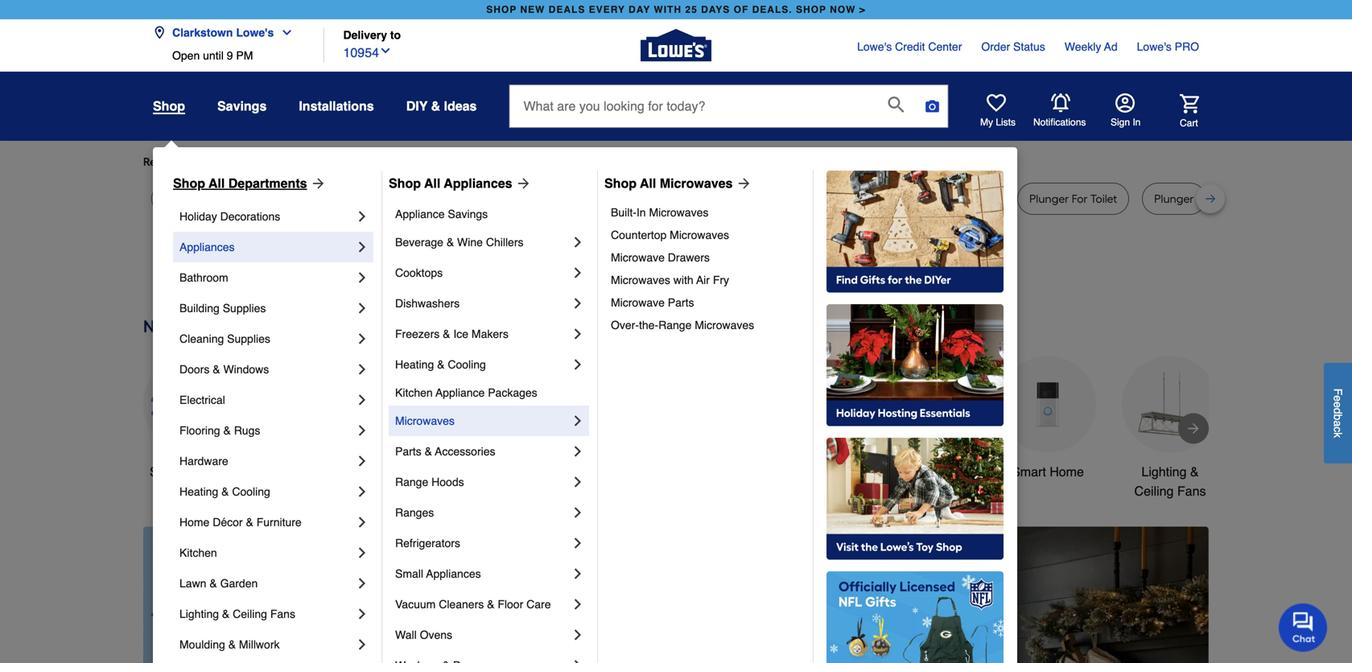 Task type: vqa. For each thing, say whether or not it's contained in the screenshot.
third do from the bottom
no



Task type: locate. For each thing, give the bounding box(es) containing it.
2 plunger from the left
[[1155, 192, 1194, 206]]

1 horizontal spatial heating & cooling link
[[395, 349, 570, 380]]

kitchen link
[[180, 538, 354, 568]]

heating & cooling link down makers
[[395, 349, 570, 380]]

decorations for holiday
[[220, 210, 280, 223]]

& inside 'link'
[[228, 638, 236, 651]]

range up ranges
[[395, 476, 428, 489]]

fans
[[1178, 484, 1206, 499], [270, 608, 295, 621]]

1 horizontal spatial home
[[1050, 464, 1084, 479]]

home left the décor
[[180, 516, 210, 529]]

savings button
[[217, 92, 267, 121]]

1 horizontal spatial savings
[[448, 208, 488, 221]]

1 horizontal spatial plunger
[[1155, 192, 1194, 206]]

0 vertical spatial in
[[1133, 117, 1141, 128]]

bathroom inside bathroom button
[[898, 464, 954, 479]]

drawers
[[668, 251, 710, 264]]

0 vertical spatial range
[[659, 319, 692, 332]]

1 vertical spatial parts
[[395, 445, 422, 458]]

1 horizontal spatial bathroom
[[898, 464, 954, 479]]

chevron right image for appliances link
[[354, 239, 370, 255]]

0 horizontal spatial bathroom
[[180, 271, 228, 284]]

microwave parts link
[[611, 291, 802, 314]]

building
[[180, 302, 220, 315]]

0 vertical spatial savings
[[217, 99, 267, 114]]

appliances
[[444, 176, 512, 191], [180, 241, 235, 254], [426, 568, 481, 580]]

chevron right image for cleaning supplies link
[[354, 331, 370, 347]]

2 tools from the left
[[807, 464, 837, 479]]

in for built-
[[637, 206, 646, 219]]

range down microwave parts
[[659, 319, 692, 332]]

1 vertical spatial heating & cooling link
[[180, 477, 354, 507]]

in up countertop
[[637, 206, 646, 219]]

savings up wine
[[448, 208, 488, 221]]

1 vertical spatial lighting & ceiling fans
[[180, 608, 295, 621]]

1 tools from the left
[[421, 464, 451, 479]]

heating down shop all deals
[[180, 485, 218, 498]]

0 vertical spatial lighting & ceiling fans
[[1135, 464, 1206, 499]]

1 horizontal spatial in
[[1133, 117, 1141, 128]]

e up b
[[1332, 402, 1345, 408]]

all for deals
[[183, 464, 197, 479]]

until
[[203, 49, 224, 62]]

&
[[431, 99, 440, 114], [447, 236, 454, 249], [443, 328, 450, 341], [437, 358, 445, 371], [213, 363, 220, 376], [223, 424, 231, 437], [425, 445, 432, 458], [841, 464, 850, 479], [1191, 464, 1199, 479], [222, 485, 229, 498], [246, 516, 253, 529], [210, 577, 217, 590], [487, 598, 495, 611], [222, 608, 230, 621], [228, 638, 236, 651]]

heating for bottommost heating & cooling link
[[180, 485, 218, 498]]

supplies up windows
[[227, 332, 270, 345]]

Search Query text field
[[510, 85, 875, 127]]

10954 button
[[343, 41, 392, 62]]

1 vertical spatial lighting
[[180, 608, 219, 621]]

microwave inside 'link'
[[611, 296, 665, 309]]

shop for shop all appliances
[[389, 176, 421, 191]]

0 horizontal spatial lowe's
[[236, 26, 274, 39]]

microwaves down recommended searches for you heading in the top of the page
[[660, 176, 733, 191]]

tools down parts & accessories
[[421, 464, 451, 479]]

bathroom
[[180, 271, 228, 284], [898, 464, 954, 479]]

1 plunger from the left
[[1030, 192, 1069, 206]]

0 vertical spatial cooling
[[448, 358, 486, 371]]

toilet down my
[[966, 192, 993, 206]]

decorations down christmas
[[524, 484, 593, 499]]

countertop microwaves
[[611, 229, 729, 242]]

cooling up kitchen appliance packages
[[448, 358, 486, 371]]

0 horizontal spatial parts
[[395, 445, 422, 458]]

diy
[[406, 99, 428, 114]]

shop all microwaves
[[605, 176, 733, 191]]

2 vertical spatial appliances
[[426, 568, 481, 580]]

appliances up appliance savings link
[[444, 176, 512, 191]]

arrow right image down you
[[307, 176, 326, 192]]

outdoor tools & equipment
[[757, 464, 850, 499]]

0 horizontal spatial shop
[[486, 4, 517, 15]]

arrow right image for shop all microwaves
[[733, 176, 752, 192]]

shop up toilet auger
[[173, 176, 205, 191]]

cooling for heating & cooling link to the right
[[448, 358, 486, 371]]

2 shop from the left
[[796, 4, 827, 15]]

2 arrow right image from the left
[[733, 176, 752, 192]]

cleaning
[[180, 332, 224, 345]]

kitchen for kitchen
[[180, 547, 217, 560]]

0 vertical spatial appliances
[[444, 176, 512, 191]]

shop inside "shop all microwaves" link
[[605, 176, 637, 191]]

hoods
[[432, 476, 464, 489]]

range hoods
[[395, 476, 464, 489]]

1 horizontal spatial lighting & ceiling fans
[[1135, 464, 1206, 499]]

recommended searches for you heading
[[143, 154, 1209, 170]]

0 horizontal spatial decorations
[[220, 210, 280, 223]]

lowe's pro link
[[1137, 39, 1200, 55]]

parts inside microwave parts 'link'
[[668, 296, 694, 309]]

plunger
[[1030, 192, 1069, 206], [1155, 192, 1194, 206]]

microwave down countertop
[[611, 251, 665, 264]]

0 vertical spatial heating & cooling
[[395, 358, 486, 371]]

shop these last-minute gifts. $99 or less. quantities are limited and won't last. image
[[143, 527, 403, 663]]

decorations for christmas
[[524, 484, 593, 499]]

snake
[[359, 192, 391, 206], [630, 192, 662, 206], [750, 192, 782, 206], [897, 192, 929, 206]]

cooktops
[[395, 266, 443, 279]]

tools up equipment
[[807, 464, 837, 479]]

1 shop from the left
[[173, 176, 205, 191]]

shop for shop all deals
[[150, 464, 180, 479]]

microwaves with air fry link
[[611, 269, 802, 291]]

chevron right image for refrigerators
[[570, 535, 586, 551]]

ice
[[454, 328, 469, 341]]

1 vertical spatial range
[[395, 476, 428, 489]]

built-
[[611, 206, 637, 219]]

0 horizontal spatial heating & cooling
[[180, 485, 270, 498]]

1 vertical spatial appliance
[[436, 386, 485, 399]]

0 horizontal spatial arrow right image
[[512, 176, 532, 192]]

holiday hosting essentials. image
[[827, 304, 1004, 427]]

location image
[[153, 26, 166, 39]]

kitchen appliance packages link
[[395, 380, 586, 406]]

0 vertical spatial shop
[[153, 99, 185, 114]]

1 vertical spatial home
[[180, 516, 210, 529]]

wall ovens
[[395, 629, 452, 642]]

1 vertical spatial kitchen
[[180, 547, 217, 560]]

1 horizontal spatial tools
[[807, 464, 837, 479]]

all up built-in microwaves at top
[[640, 176, 656, 191]]

beverage
[[395, 236, 444, 249]]

plunger for plunger for toilet
[[1030, 192, 1069, 206]]

decorations inside button
[[524, 484, 593, 499]]

heating & cooling down freezers & ice makers
[[395, 358, 486, 371]]

0 horizontal spatial home
[[180, 516, 210, 529]]

0 horizontal spatial arrow right image
[[307, 176, 326, 192]]

1 vertical spatial shop
[[150, 464, 180, 479]]

supplies up the cleaning supplies
[[223, 302, 266, 315]]

1 vertical spatial heating
[[180, 485, 218, 498]]

kitchen inside kitchen link
[[180, 547, 217, 560]]

shop all departments
[[173, 176, 307, 191]]

arrow right image inside shop all departments 'link'
[[307, 176, 326, 192]]

in inside button
[[1133, 117, 1141, 128]]

chevron right image for lighting & ceiling fans
[[354, 606, 370, 622]]

smart
[[1012, 464, 1046, 479]]

0 horizontal spatial range
[[395, 476, 428, 489]]

& for 'moulding & millwork' 'link'
[[228, 638, 236, 651]]

0 vertical spatial fans
[[1178, 484, 1206, 499]]

shop all deals button
[[143, 356, 240, 482]]

1 horizontal spatial shop
[[796, 4, 827, 15]]

all up snake for plumbing
[[424, 176, 441, 191]]

1 horizontal spatial parts
[[668, 296, 694, 309]]

1 vertical spatial microwave
[[611, 296, 665, 309]]

1 vertical spatial supplies
[[227, 332, 270, 345]]

0 horizontal spatial plumbing
[[412, 192, 461, 206]]

2 horizontal spatial shop
[[605, 176, 637, 191]]

kitchen up "lawn"
[[180, 547, 217, 560]]

& for bottommost heating & cooling link
[[222, 485, 229, 498]]

1 horizontal spatial arrow right image
[[1186, 421, 1202, 437]]

0 horizontal spatial shop
[[173, 176, 205, 191]]

1 horizontal spatial heating
[[395, 358, 434, 371]]

1 vertical spatial appliances
[[180, 241, 235, 254]]

fans inside lighting & ceiling fans
[[1178, 484, 1206, 499]]

chevron right image
[[570, 265, 586, 281], [354, 392, 370, 408], [354, 423, 370, 439], [354, 453, 370, 469], [570, 474, 586, 490], [354, 514, 370, 531], [570, 535, 586, 551], [354, 545, 370, 561], [570, 566, 586, 582], [354, 576, 370, 592], [570, 597, 586, 613], [354, 606, 370, 622], [354, 637, 370, 653], [570, 658, 586, 663]]

microwaves up parts & accessories
[[395, 415, 455, 427]]

ceiling inside button
[[1135, 484, 1174, 499]]

lighting & ceiling fans link
[[180, 599, 354, 630]]

plunger down notifications
[[1030, 192, 1069, 206]]

0 horizontal spatial lighting
[[180, 608, 219, 621]]

christmas
[[530, 464, 588, 479]]

chevron right image for hardware
[[354, 453, 370, 469]]

microwave up the-
[[611, 296, 665, 309]]

appliances up cleaners
[[426, 568, 481, 580]]

3 shop from the left
[[605, 176, 637, 191]]

home inside home décor & furniture link
[[180, 516, 210, 529]]

cleaning supplies link
[[180, 324, 354, 354]]

new
[[520, 4, 545, 15]]

all inside 'link'
[[424, 176, 441, 191]]

0 vertical spatial heating & cooling link
[[395, 349, 570, 380]]

1 horizontal spatial plumbing
[[699, 192, 748, 206]]

sign
[[1111, 117, 1130, 128]]

1 horizontal spatial ceiling
[[1135, 484, 1174, 499]]

arrow right image
[[307, 176, 326, 192], [733, 176, 752, 192]]

building supplies link
[[180, 293, 354, 324]]

lowe's left credit on the right top of page
[[857, 40, 892, 53]]

shop inside 'button'
[[150, 464, 180, 479]]

small
[[395, 568, 423, 580]]

cart button
[[1158, 94, 1200, 129]]

1 vertical spatial cooling
[[232, 485, 270, 498]]

0 vertical spatial ceiling
[[1135, 484, 1174, 499]]

heating down freezers
[[395, 358, 434, 371]]

k
[[1332, 432, 1345, 438]]

microwaves with air fry
[[611, 274, 729, 287]]

shop up built-
[[605, 176, 637, 191]]

bathroom button
[[878, 356, 974, 482]]

wall
[[395, 629, 417, 642]]

shop inside shop all departments 'link'
[[173, 176, 205, 191]]

plunger down cart
[[1155, 192, 1194, 206]]

1 arrow right image from the left
[[307, 176, 326, 192]]

1 vertical spatial in
[[637, 206, 646, 219]]

lawn
[[180, 577, 206, 590]]

2 plumbing from the left
[[699, 192, 748, 206]]

microwaves
[[660, 176, 733, 191], [649, 206, 709, 219], [670, 229, 729, 242], [611, 274, 671, 287], [695, 319, 754, 332], [395, 415, 455, 427]]

1 horizontal spatial shop
[[389, 176, 421, 191]]

chevron right image for lawn & garden
[[354, 576, 370, 592]]

chevron right image for "beverage & wine chillers" link at the top left of page
[[570, 234, 586, 250]]

countertop microwaves link
[[611, 224, 802, 246]]

delivery to
[[343, 29, 401, 41]]

microwave for microwave drawers
[[611, 251, 665, 264]]

home right smart
[[1050, 464, 1084, 479]]

arrow right image
[[512, 176, 532, 192], [1186, 421, 1202, 437]]

1 horizontal spatial lighting
[[1142, 464, 1187, 479]]

arrow right image for shop all departments
[[307, 176, 326, 192]]

& for heating & cooling link to the right
[[437, 358, 445, 371]]

lighting
[[1142, 464, 1187, 479], [180, 608, 219, 621]]

range hoods link
[[395, 467, 570, 498]]

toilet down sign
[[1091, 192, 1118, 206]]

range inside "link"
[[395, 476, 428, 489]]

range
[[659, 319, 692, 332], [395, 476, 428, 489]]

kitchen down freezers
[[395, 386, 433, 399]]

0 vertical spatial lighting
[[1142, 464, 1187, 479]]

tools
[[421, 464, 451, 479], [807, 464, 837, 479]]

chevron right image for bathroom link
[[354, 270, 370, 286]]

all inside 'button'
[[183, 464, 197, 479]]

0 vertical spatial bathroom
[[180, 271, 228, 284]]

microwaves up countertop microwaves
[[649, 206, 709, 219]]

heating & cooling down deals
[[180, 485, 270, 498]]

0 horizontal spatial kitchen
[[180, 547, 217, 560]]

shop inside 'shop all appliances' 'link'
[[389, 176, 421, 191]]

2 horizontal spatial lowe's
[[1137, 40, 1172, 53]]

lowe's home improvement logo image
[[641, 10, 712, 81]]

shop
[[153, 99, 185, 114], [150, 464, 180, 479]]

appliance up microwaves "link"
[[436, 386, 485, 399]]

0 horizontal spatial in
[[637, 206, 646, 219]]

supplies
[[223, 302, 266, 315], [227, 332, 270, 345]]

vacuum
[[395, 598, 436, 611]]

parts up range hoods
[[395, 445, 422, 458]]

2 microwave from the top
[[611, 296, 665, 309]]

shop left new
[[486, 4, 517, 15]]

order status
[[982, 40, 1046, 53]]

chevron down image
[[379, 44, 392, 57]]

installations
[[299, 99, 374, 114]]

1 horizontal spatial kitchen
[[395, 386, 433, 399]]

4 toilet from the left
[[1091, 192, 1118, 206]]

all left deals
[[183, 464, 197, 479]]

shop all microwaves link
[[605, 174, 752, 193]]

all inside 'link'
[[209, 176, 225, 191]]

equipment
[[773, 484, 834, 499]]

shop down open
[[153, 99, 185, 114]]

kitchen
[[395, 386, 433, 399], [180, 547, 217, 560]]

cooling up "home décor & furniture" on the bottom of the page
[[232, 485, 270, 498]]

cooktops link
[[395, 258, 570, 288]]

1 horizontal spatial cooling
[[448, 358, 486, 371]]

lowe's home improvement lists image
[[987, 93, 1006, 113]]

diy & ideas button
[[406, 92, 477, 121]]

0 vertical spatial home
[[1050, 464, 1084, 479]]

1 vertical spatial ceiling
[[233, 608, 267, 621]]

shop left now
[[796, 4, 827, 15]]

1 horizontal spatial lowe's
[[857, 40, 892, 53]]

supplies inside 'link'
[[223, 302, 266, 315]]

1 horizontal spatial range
[[659, 319, 692, 332]]

all up auger
[[209, 176, 225, 191]]

2 snake from the left
[[630, 192, 662, 206]]

e up d
[[1332, 395, 1345, 402]]

parts up over-the-range microwaves
[[668, 296, 694, 309]]

status
[[1014, 40, 1046, 53]]

0 horizontal spatial ceiling
[[233, 608, 267, 621]]

2 shop from the left
[[389, 176, 421, 191]]

50 percent off all artificial christmas trees, holiday lights and more. image
[[429, 527, 1209, 663]]

1 horizontal spatial decorations
[[524, 484, 593, 499]]

0 horizontal spatial savings
[[217, 99, 267, 114]]

snake up built-in microwaves at top
[[630, 192, 662, 206]]

0 horizontal spatial cooling
[[232, 485, 270, 498]]

arrow right image inside "shop all microwaves" link
[[733, 176, 752, 192]]

lowe's home improvement cart image
[[1180, 94, 1200, 113]]

1 horizontal spatial heating & cooling
[[395, 358, 486, 371]]

chat invite button image
[[1279, 603, 1328, 652]]

lowe's left pro
[[1137, 40, 1172, 53]]

for
[[273, 155, 287, 169], [394, 192, 410, 206], [785, 192, 801, 206], [1072, 192, 1088, 206]]

chevron right image for doors & windows link
[[354, 361, 370, 378]]

heating
[[395, 358, 434, 371], [180, 485, 218, 498]]

1 horizontal spatial fans
[[1178, 484, 1206, 499]]

0 horizontal spatial plunger
[[1030, 192, 1069, 206]]

e
[[1332, 395, 1345, 402], [1332, 402, 1345, 408]]

toilet auger
[[163, 192, 224, 206]]

weekly ad
[[1065, 40, 1118, 53]]

parts & accessories
[[395, 445, 496, 458]]

drain snake
[[867, 192, 929, 206]]

0 vertical spatial parts
[[668, 296, 694, 309]]

shop for shop
[[153, 99, 185, 114]]

savings down pm
[[217, 99, 267, 114]]

0 vertical spatial heating
[[395, 358, 434, 371]]

you
[[290, 155, 309, 169]]

lowe's pro
[[1137, 40, 1200, 53]]

0 horizontal spatial tools
[[421, 464, 451, 479]]

1 vertical spatial heating & cooling
[[180, 485, 270, 498]]

lowe's up pm
[[236, 26, 274, 39]]

dishwashers link
[[395, 288, 570, 319]]

toilet up holiday at the left of page
[[163, 192, 190, 206]]

chevron right image
[[354, 209, 370, 225], [570, 234, 586, 250], [354, 239, 370, 255], [354, 270, 370, 286], [570, 295, 586, 312], [354, 300, 370, 316], [570, 326, 586, 342], [354, 331, 370, 347], [570, 357, 586, 373], [354, 361, 370, 378], [570, 413, 586, 429], [570, 444, 586, 460], [354, 484, 370, 500], [570, 505, 586, 521], [570, 627, 586, 643]]

0 vertical spatial kitchen
[[395, 386, 433, 399]]

None search field
[[509, 85, 949, 143]]

holiday decorations link
[[180, 201, 354, 232]]

microwaves inside "link"
[[395, 415, 455, 427]]

bathroom inside bathroom link
[[180, 271, 228, 284]]

1 vertical spatial fans
[[270, 608, 295, 621]]

snake right drain
[[897, 192, 929, 206]]

lighting & ceiling fans
[[1135, 464, 1206, 499], [180, 608, 295, 621]]

& for freezers & ice makers link
[[443, 328, 450, 341]]

0 horizontal spatial heating
[[180, 485, 218, 498]]

0 vertical spatial supplies
[[223, 302, 266, 315]]

toilet left drain
[[803, 192, 830, 206]]

1 vertical spatial decorations
[[524, 484, 593, 499]]

0 vertical spatial arrow right image
[[512, 176, 532, 192]]

0 vertical spatial microwave
[[611, 251, 665, 264]]

snake down shop all appliances
[[359, 192, 391, 206]]

tools button
[[388, 356, 485, 482]]

0 horizontal spatial heating & cooling link
[[180, 477, 354, 507]]

1 microwave from the top
[[611, 251, 665, 264]]

snake up countertop microwaves link
[[750, 192, 782, 206]]

shop up snake for plumbing
[[389, 176, 421, 191]]

plumbing up appliance savings
[[412, 192, 461, 206]]

notifications
[[1034, 117, 1086, 128]]

millwork
[[239, 638, 280, 651]]

decorations down shop all departments 'link'
[[220, 210, 280, 223]]

lowe's wishes you and your family a happy hanukkah. image
[[143, 257, 1209, 297]]

& inside outdoor tools & equipment
[[841, 464, 850, 479]]

arrow right image up plumbing snake for toilet
[[733, 176, 752, 192]]

plumbing up countertop microwaves link
[[699, 192, 748, 206]]

lighting & ceiling fans inside button
[[1135, 464, 1206, 499]]

parts
[[668, 296, 694, 309], [395, 445, 422, 458]]

0 vertical spatial decorations
[[220, 210, 280, 223]]

chevron right image for holiday decorations 'link'
[[354, 209, 370, 225]]

3 snake from the left
[[750, 192, 782, 206]]

decorations inside 'link'
[[220, 210, 280, 223]]

chevron right image for home décor & furniture
[[354, 514, 370, 531]]

1 vertical spatial bathroom
[[898, 464, 954, 479]]

chevron right image for cooktops
[[570, 265, 586, 281]]

shop left deals
[[150, 464, 180, 479]]

appliance down snake for plumbing
[[395, 208, 445, 221]]

heating & cooling link up furniture
[[180, 477, 354, 507]]

1 horizontal spatial arrow right image
[[733, 176, 752, 192]]

b
[[1332, 414, 1345, 420]]

lowe's home improvement notification center image
[[1051, 93, 1071, 113]]

microwaves link
[[395, 406, 570, 436]]

home
[[1050, 464, 1084, 479], [180, 516, 210, 529]]

in right sign
[[1133, 117, 1141, 128]]

microwave for microwave parts
[[611, 296, 665, 309]]

appliances down holiday at the left of page
[[180, 241, 235, 254]]

chevron right image for ranges link
[[570, 505, 586, 521]]

dishwashers
[[395, 297, 460, 310]]

in for sign
[[1133, 117, 1141, 128]]



Task type: describe. For each thing, give the bounding box(es) containing it.
c
[[1332, 427, 1345, 432]]

lowe's for lowe's credit center
[[857, 40, 892, 53]]

1 snake from the left
[[359, 192, 391, 206]]

freezers & ice makers link
[[395, 319, 570, 349]]

diy & ideas
[[406, 99, 477, 114]]

searches
[[223, 155, 270, 169]]

& inside lighting & ceiling fans
[[1191, 464, 1199, 479]]

built-in microwaves link
[[611, 201, 802, 224]]

chevron right image for microwaves "link"
[[570, 413, 586, 429]]

lighting inside lighting & ceiling fans button
[[1142, 464, 1187, 479]]

find gifts for the diyer. image
[[827, 171, 1004, 293]]

2 e from the top
[[1332, 402, 1345, 408]]

appliance savings
[[395, 208, 488, 221]]

f e e d b a c k button
[[1324, 363, 1352, 464]]

care
[[527, 598, 551, 611]]

installations button
[[299, 92, 374, 121]]

ovens
[[420, 629, 452, 642]]

microwaves down microwave parts 'link'
[[695, 319, 754, 332]]

lowe's inside button
[[236, 26, 274, 39]]

kitchen for kitchen appliance packages
[[395, 386, 433, 399]]

1 plumbing from the left
[[412, 192, 461, 206]]

to
[[390, 29, 401, 41]]

doors & windows
[[180, 363, 269, 376]]

home inside smart home button
[[1050, 464, 1084, 479]]

& for "beverage & wine chillers" link at the top left of page
[[447, 236, 454, 249]]

moulding
[[180, 638, 225, 651]]

cooling for bottommost heating & cooling link
[[232, 485, 270, 498]]

new deals every day during 25 days of deals image
[[143, 313, 1209, 340]]

1 shop from the left
[[486, 4, 517, 15]]

3 toilet from the left
[[966, 192, 993, 206]]

building supplies
[[180, 302, 266, 315]]

chevron right image for wall ovens link
[[570, 627, 586, 643]]

outdoor
[[757, 464, 804, 479]]

chevron right image for the parts & accessories link
[[570, 444, 586, 460]]

microwaves up microwave parts
[[611, 274, 671, 287]]

microwaves up the microwave drawers link
[[670, 229, 729, 242]]

chevron right image for electrical
[[354, 392, 370, 408]]

days
[[701, 4, 730, 15]]

christmas decorations button
[[510, 356, 607, 501]]

25
[[685, 4, 698, 15]]

appliances inside 'link'
[[444, 176, 512, 191]]

chevron right image for flooring & rugs
[[354, 423, 370, 439]]

lighting inside lighting & ceiling fans link
[[180, 608, 219, 621]]

plunger for plunger
[[1155, 192, 1194, 206]]

shop all deals
[[150, 464, 233, 479]]

my lists
[[981, 117, 1016, 128]]

order
[[982, 40, 1010, 53]]

fry
[[713, 274, 729, 287]]

ideas
[[444, 99, 477, 114]]

shop new deals every day with 25 days of deals. shop now >
[[486, 4, 866, 15]]

day
[[629, 4, 651, 15]]

chevron right image for small appliances
[[570, 566, 586, 582]]

lowe's credit center
[[857, 40, 962, 53]]

with
[[674, 274, 694, 287]]

every
[[589, 4, 625, 15]]

lawn & garden link
[[180, 568, 354, 599]]

camera image
[[925, 98, 941, 114]]

of
[[734, 4, 749, 15]]

shop all appliances link
[[389, 174, 532, 193]]

now
[[830, 4, 856, 15]]

chevron right image for building supplies 'link'
[[354, 300, 370, 316]]

shop for shop all departments
[[173, 176, 205, 191]]

1 vertical spatial arrow right image
[[1186, 421, 1202, 437]]

arrow right image inside 'shop all appliances' 'link'
[[512, 176, 532, 192]]

holiday
[[180, 210, 217, 223]]

chillers
[[486, 236, 524, 249]]

d
[[1332, 408, 1345, 414]]

chevron right image for freezers & ice makers link
[[570, 326, 586, 342]]

supplies for building supplies
[[223, 302, 266, 315]]

tools inside outdoor tools & equipment
[[807, 464, 837, 479]]

recommended
[[143, 155, 221, 169]]

appliances link
[[180, 232, 354, 262]]

clarkstown lowe's
[[172, 26, 274, 39]]

over-
[[611, 319, 639, 332]]

plunger for toilet
[[1030, 192, 1118, 206]]

0 vertical spatial appliance
[[395, 208, 445, 221]]

chevron right image for moulding & millwork
[[354, 637, 370, 653]]

heating for heating & cooling link to the right
[[395, 358, 434, 371]]

& for doors & windows link
[[213, 363, 220, 376]]

& for flooring & rugs link
[[223, 424, 231, 437]]

smart home
[[1012, 464, 1084, 479]]

christmas decorations
[[524, 464, 593, 499]]

chevron down image
[[274, 26, 293, 39]]

chevron right image for kitchen
[[354, 545, 370, 561]]

lowe's for lowe's pro
[[1137, 40, 1172, 53]]

0 horizontal spatial lighting & ceiling fans
[[180, 608, 295, 621]]

2 toilet from the left
[[803, 192, 830, 206]]

10954
[[343, 45, 379, 60]]

beverage & wine chillers
[[395, 236, 524, 249]]

electrical link
[[180, 385, 354, 415]]

lowe's home improvement account image
[[1116, 93, 1135, 113]]

floor
[[498, 598, 523, 611]]

doors
[[180, 363, 210, 376]]

4 snake from the left
[[897, 192, 929, 206]]

chevron right image for dishwashers link
[[570, 295, 586, 312]]

all for appliances
[[424, 176, 441, 191]]

& for lawn & garden link in the left of the page
[[210, 577, 217, 590]]

departments
[[228, 176, 307, 191]]

open until 9 pm
[[172, 49, 253, 62]]

moulding & millwork
[[180, 638, 280, 651]]

all for departments
[[209, 176, 225, 191]]

beverage & wine chillers link
[[395, 227, 570, 258]]

appliance savings link
[[395, 201, 586, 227]]

1 vertical spatial savings
[[448, 208, 488, 221]]

outdoor tools & equipment button
[[755, 356, 852, 501]]

shop all appliances
[[389, 176, 512, 191]]

vacuum cleaners & floor care link
[[395, 589, 570, 620]]

home décor & furniture
[[180, 516, 302, 529]]

1 toilet from the left
[[163, 192, 190, 206]]

& for lighting & ceiling fans link
[[222, 608, 230, 621]]

ranges
[[395, 506, 434, 519]]

flooring & rugs
[[180, 424, 260, 437]]

over-the-range microwaves
[[611, 319, 754, 332]]

windows
[[223, 363, 269, 376]]

chevron right image for vacuum cleaners & floor care
[[570, 597, 586, 613]]

moulding & millwork link
[[180, 630, 354, 660]]

1 e from the top
[[1332, 395, 1345, 402]]

microwave parts
[[611, 296, 697, 309]]

small appliances
[[395, 568, 481, 580]]

countertop
[[611, 229, 667, 242]]

& for diy & ideas button
[[431, 99, 440, 114]]

visit the lowe's toy shop. image
[[827, 438, 1004, 560]]

snake for plumbing
[[359, 192, 461, 206]]

shop button
[[153, 98, 185, 114]]

shop for shop all microwaves
[[605, 176, 637, 191]]

all for microwaves
[[640, 176, 656, 191]]

center
[[928, 40, 962, 53]]

cleaning supplies
[[180, 332, 270, 345]]

electrical
[[180, 394, 225, 407]]

flooring & rugs link
[[180, 415, 354, 446]]

officially licensed n f l gifts. shop now. image
[[827, 572, 1004, 663]]

0 horizontal spatial fans
[[270, 608, 295, 621]]

with
[[654, 4, 682, 15]]

supplies for cleaning supplies
[[227, 332, 270, 345]]

pro
[[1175, 40, 1200, 53]]

search image
[[888, 97, 904, 113]]

for inside heading
[[273, 155, 287, 169]]

recommended searches for you
[[143, 155, 309, 169]]

parts & accessories link
[[395, 436, 570, 467]]

chevron right image for range hoods
[[570, 474, 586, 490]]

lowe's credit center link
[[857, 39, 962, 55]]

delivery
[[343, 29, 387, 41]]

my lists link
[[981, 93, 1016, 129]]

smart home button
[[1000, 356, 1096, 482]]

& for the parts & accessories link
[[425, 445, 432, 458]]

bathroom link
[[180, 262, 354, 293]]



